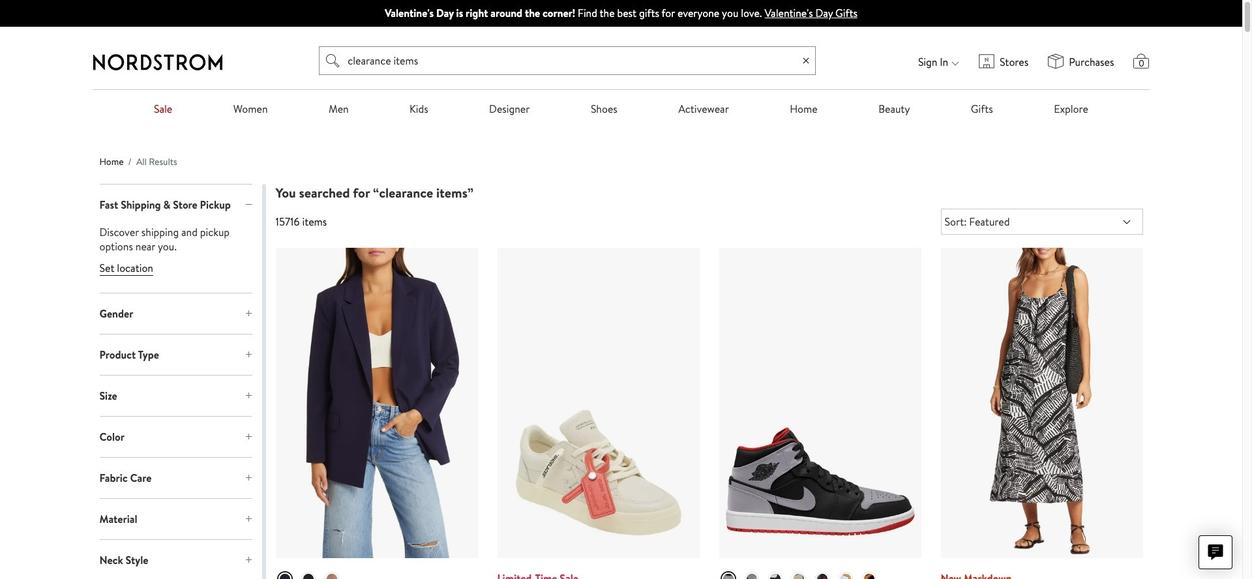 Task type: locate. For each thing, give the bounding box(es) containing it.
3 large maximize image from the top
[[245, 556, 252, 564]]

1 vertical spatial large maximize image
[[245, 433, 252, 441]]

3 large maximize image from the top
[[245, 474, 252, 482]]

large search image
[[326, 53, 340, 69]]

large maximize image
[[245, 310, 252, 318], [245, 392, 252, 400], [245, 474, 252, 482], [245, 515, 252, 523]]

large minimize image
[[245, 201, 252, 209]]

2 vertical spatial large maximize image
[[245, 556, 252, 564]]

Search for products or brands search field
[[343, 47, 797, 74]]

large maximize image
[[245, 351, 252, 359], [245, 433, 252, 441], [245, 556, 252, 564]]

2 large maximize image from the top
[[245, 433, 252, 441]]

0 vertical spatial large maximize image
[[245, 351, 252, 359]]



Task type: vqa. For each thing, say whether or not it's contained in the screenshot.
Nordstrom Logo element
yes



Task type: describe. For each thing, give the bounding box(es) containing it.
1 large maximize image from the top
[[245, 310, 252, 318]]

live chat image
[[1208, 545, 1223, 560]]

nordstrom logo element
[[93, 54, 222, 70]]

2 large maximize image from the top
[[245, 392, 252, 400]]

Search search field
[[319, 46, 816, 75]]

4 large maximize image from the top
[[245, 515, 252, 523]]

1 large maximize image from the top
[[245, 351, 252, 359]]



